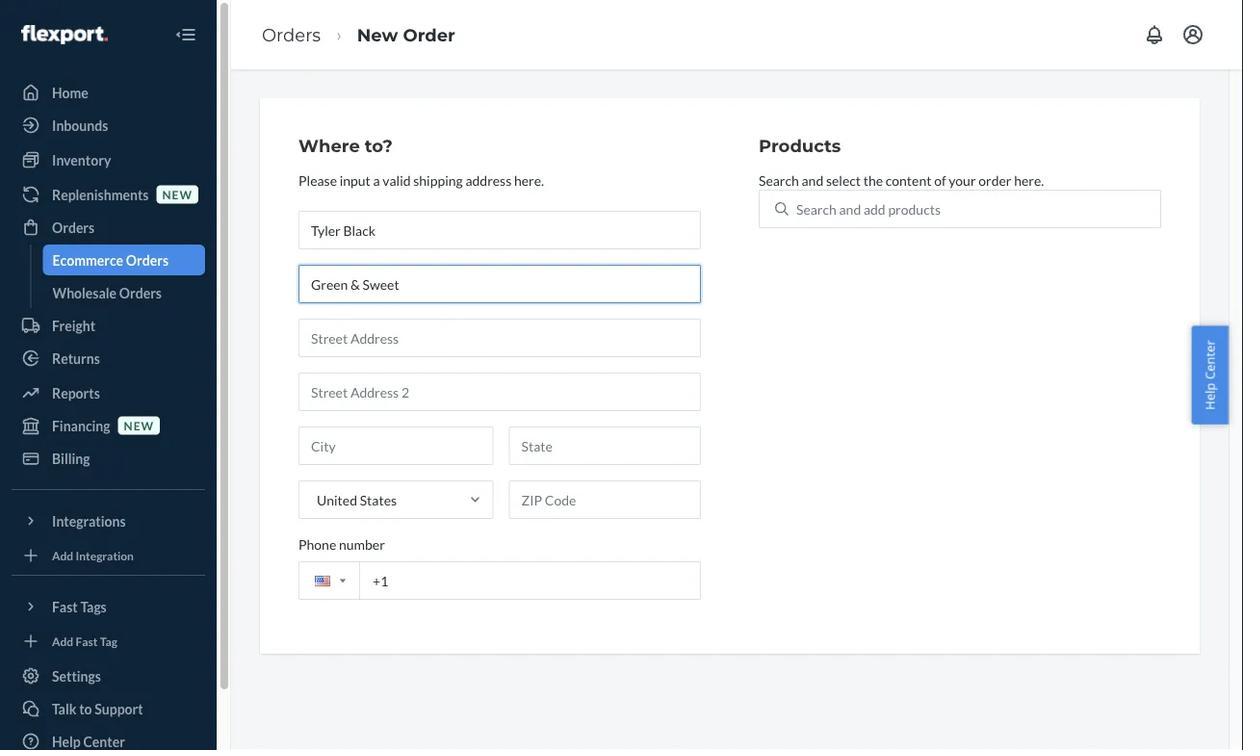 Task type: describe. For each thing, give the bounding box(es) containing it.
search and select the content of your order here.
[[759, 172, 1044, 188]]

ecommerce
[[52, 252, 123, 268]]

fast tags button
[[12, 591, 205, 622]]

fast tags
[[52, 599, 107, 615]]

please
[[299, 172, 337, 188]]

address
[[466, 172, 512, 188]]

close navigation image
[[174, 23, 197, 46]]

settings link
[[12, 661, 205, 692]]

ZIP Code text field
[[509, 480, 701, 519]]

search for search and select the content of your order here.
[[759, 172, 799, 188]]

united
[[317, 492, 357, 508]]

inbounds link
[[12, 110, 205, 141]]

new for replenishments
[[162, 187, 193, 201]]

talk to support button
[[12, 693, 205, 724]]

financing
[[52, 418, 110, 434]]

and for select
[[802, 172, 824, 188]]

add fast tag
[[52, 634, 117, 648]]

new order
[[357, 24, 455, 45]]

billing link
[[12, 443, 205, 474]]

returns
[[52, 350, 100, 366]]

new order link
[[357, 24, 455, 45]]

your
[[949, 172, 976, 188]]

orders up ecommerce
[[52, 219, 95, 235]]

help center button
[[1192, 326, 1229, 425]]

freight link
[[12, 310, 205, 341]]

inbounds
[[52, 117, 108, 133]]

add integration link
[[12, 544, 205, 567]]

talk to support
[[52, 701, 143, 717]]

a
[[373, 172, 380, 188]]

reports link
[[12, 378, 205, 408]]

settings
[[52, 668, 101, 684]]

Street Address text field
[[299, 319, 701, 357]]

products
[[759, 135, 841, 157]]

order
[[403, 24, 455, 45]]

reports
[[52, 385, 100, 401]]

integrations
[[52, 513, 126, 529]]

where to?
[[299, 135, 393, 157]]

State text field
[[509, 426, 701, 465]]

search image
[[775, 202, 789, 216]]

add for add fast tag
[[52, 634, 73, 648]]

ecommerce orders link
[[43, 245, 205, 275]]

1 vertical spatial help
[[52, 733, 81, 750]]

states
[[360, 492, 397, 508]]

billing
[[52, 450, 90, 467]]

shipping
[[413, 172, 463, 188]]

to
[[79, 701, 92, 717]]

add
[[864, 201, 886, 217]]

Street Address 2 text field
[[299, 373, 701, 411]]

where
[[299, 135, 360, 157]]

returns link
[[12, 343, 205, 374]]

home link
[[12, 77, 205, 108]]

wholesale
[[52, 285, 117, 301]]

0 horizontal spatial center
[[83, 733, 125, 750]]

order
[[979, 172, 1012, 188]]

valid
[[383, 172, 411, 188]]

please input a valid shipping address here.
[[299, 172, 544, 188]]

to?
[[365, 135, 393, 157]]

help center link
[[12, 726, 205, 750]]

support
[[95, 701, 143, 717]]

Company name text field
[[299, 265, 701, 303]]

tag
[[100, 634, 117, 648]]



Task type: locate. For each thing, give the bounding box(es) containing it.
0 horizontal spatial and
[[802, 172, 824, 188]]

fast
[[52, 599, 78, 615], [76, 634, 98, 648]]

integrations button
[[12, 506, 205, 536]]

here. right "address"
[[514, 172, 544, 188]]

wholesale orders
[[52, 285, 162, 301]]

open notifications image
[[1143, 23, 1166, 46]]

and
[[802, 172, 824, 188], [839, 201, 861, 217]]

home
[[52, 84, 88, 101]]

phone
[[299, 536, 336, 552]]

inventory
[[52, 152, 111, 168]]

new
[[162, 187, 193, 201], [124, 418, 154, 432]]

orders link
[[262, 24, 321, 45], [12, 212, 205, 243]]

tags
[[80, 599, 107, 615]]

2 here. from the left
[[1014, 172, 1044, 188]]

search for search and add products
[[797, 201, 837, 217]]

fast left tag
[[76, 634, 98, 648]]

inventory link
[[12, 144, 205, 175]]

breadcrumbs navigation
[[247, 7, 471, 63]]

new for financing
[[124, 418, 154, 432]]

add for add integration
[[52, 548, 73, 562]]

1 vertical spatial and
[[839, 201, 861, 217]]

fast left tags
[[52, 599, 78, 615]]

united states: + 1 image
[[340, 579, 346, 583]]

add integration
[[52, 548, 134, 562]]

add
[[52, 548, 73, 562], [52, 634, 73, 648]]

search and add products
[[797, 201, 941, 217]]

input
[[340, 172, 371, 188]]

help
[[1201, 383, 1219, 410], [52, 733, 81, 750]]

and left select
[[802, 172, 824, 188]]

the
[[864, 172, 883, 188]]

add left integration
[[52, 548, 73, 562]]

new
[[357, 24, 398, 45]]

0 vertical spatial search
[[759, 172, 799, 188]]

and left add
[[839, 201, 861, 217]]

freight
[[52, 317, 95, 334]]

1 vertical spatial search
[[797, 201, 837, 217]]

orders link left new in the top left of the page
[[262, 24, 321, 45]]

1 vertical spatial center
[[83, 733, 125, 750]]

and for add
[[839, 201, 861, 217]]

add up the settings on the bottom left
[[52, 634, 73, 648]]

here.
[[514, 172, 544, 188], [1014, 172, 1044, 188]]

help inside button
[[1201, 383, 1219, 410]]

0 vertical spatial fast
[[52, 599, 78, 615]]

new down reports link
[[124, 418, 154, 432]]

add fast tag link
[[12, 630, 205, 653]]

search up search icon
[[759, 172, 799, 188]]

1 vertical spatial add
[[52, 634, 73, 648]]

center inside button
[[1201, 340, 1219, 380]]

1 vertical spatial fast
[[76, 634, 98, 648]]

1 horizontal spatial orders link
[[262, 24, 321, 45]]

0 vertical spatial help center
[[1201, 340, 1219, 410]]

1 horizontal spatial help
[[1201, 383, 1219, 410]]

new right replenishments
[[162, 187, 193, 201]]

replenishments
[[52, 186, 149, 203]]

ecommerce orders
[[52, 252, 169, 268]]

1 vertical spatial new
[[124, 418, 154, 432]]

phone number
[[299, 536, 385, 552]]

City text field
[[299, 426, 494, 465]]

1 vertical spatial orders link
[[12, 212, 205, 243]]

0 vertical spatial new
[[162, 187, 193, 201]]

First & Last Name text field
[[299, 211, 701, 249]]

center
[[1201, 340, 1219, 380], [83, 733, 125, 750]]

select
[[826, 172, 861, 188]]

0 vertical spatial add
[[52, 548, 73, 562]]

1 add from the top
[[52, 548, 73, 562]]

fast inside dropdown button
[[52, 599, 78, 615]]

integration
[[76, 548, 134, 562]]

help center
[[1201, 340, 1219, 410], [52, 733, 125, 750]]

united states
[[317, 492, 397, 508]]

2 add from the top
[[52, 634, 73, 648]]

search right search icon
[[797, 201, 837, 217]]

orders up "wholesale orders" link
[[126, 252, 169, 268]]

orders left new in the top left of the page
[[262, 24, 321, 45]]

open account menu image
[[1182, 23, 1205, 46]]

0 vertical spatial orders link
[[262, 24, 321, 45]]

0 horizontal spatial help center
[[52, 733, 125, 750]]

0 vertical spatial and
[[802, 172, 824, 188]]

here. right "order"
[[1014, 172, 1044, 188]]

1 horizontal spatial center
[[1201, 340, 1219, 380]]

help center inside button
[[1201, 340, 1219, 410]]

orders link up ecommerce orders on the left of the page
[[12, 212, 205, 243]]

search
[[759, 172, 799, 188], [797, 201, 837, 217]]

0 horizontal spatial new
[[124, 418, 154, 432]]

products
[[888, 201, 941, 217]]

flexport logo image
[[21, 25, 108, 44]]

orders inside breadcrumbs navigation
[[262, 24, 321, 45]]

1 vertical spatial help center
[[52, 733, 125, 750]]

wholesale orders link
[[43, 277, 205, 308]]

1 horizontal spatial here.
[[1014, 172, 1044, 188]]

orders down the ecommerce orders link
[[119, 285, 162, 301]]

1 horizontal spatial help center
[[1201, 340, 1219, 410]]

0 vertical spatial center
[[1201, 340, 1219, 380]]

1 horizontal spatial new
[[162, 187, 193, 201]]

1 here. from the left
[[514, 172, 544, 188]]

1 (702) 123-4567 telephone field
[[299, 561, 701, 600]]

0 horizontal spatial orders link
[[12, 212, 205, 243]]

orders
[[262, 24, 321, 45], [52, 219, 95, 235], [126, 252, 169, 268], [119, 285, 162, 301]]

0 horizontal spatial help
[[52, 733, 81, 750]]

content
[[886, 172, 932, 188]]

0 horizontal spatial here.
[[514, 172, 544, 188]]

of
[[934, 172, 946, 188]]

number
[[339, 536, 385, 552]]

talk
[[52, 701, 77, 717]]

1 horizontal spatial and
[[839, 201, 861, 217]]

0 vertical spatial help
[[1201, 383, 1219, 410]]



Task type: vqa. For each thing, say whether or not it's contained in the screenshot.
the Products
yes



